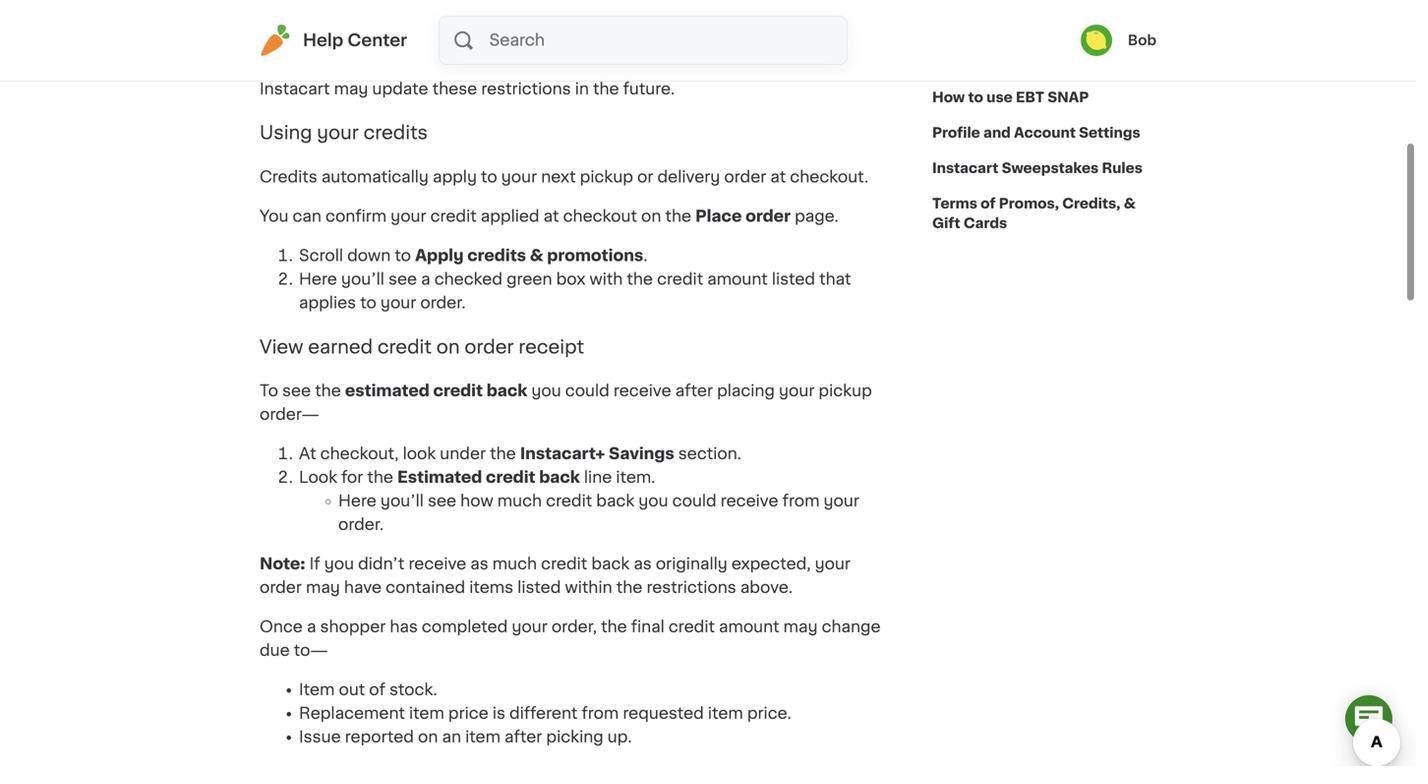 Task type: locate. For each thing, give the bounding box(es) containing it.
0 horizontal spatial after
[[505, 729, 542, 745]]

of
[[981, 197, 996, 210], [369, 682, 385, 698]]

1 vertical spatial you'll
[[381, 493, 424, 509]]

once
[[260, 619, 303, 635]]

0 horizontal spatial instacart
[[260, 81, 330, 97]]

1 horizontal spatial from
[[783, 493, 820, 509]]

box
[[556, 272, 586, 287]]

2 vertical spatial may
[[784, 619, 818, 635]]

2 vertical spatial you
[[324, 556, 354, 572]]

to up instacart may update these restrictions in the future.
[[459, 42, 476, 58]]

contained
[[386, 580, 465, 596]]

Search search field
[[487, 17, 847, 64]]

use
[[376, 42, 405, 58], [987, 90, 1013, 104]]

back inside if you didn't receive as much credit back as originally expected, your order may have contained items listed within the restrictions above.
[[591, 556, 630, 572]]

0 vertical spatial receive
[[614, 383, 671, 399]]

& left fees
[[1073, 55, 1085, 69]]

could down section.
[[672, 493, 717, 509]]

you left can't
[[299, 42, 328, 58]]

listed
[[772, 272, 815, 287], [518, 580, 561, 596]]

earned down applies
[[308, 338, 373, 356]]

order. up didn't
[[338, 517, 384, 533]]

1 vertical spatial a
[[307, 619, 316, 635]]

1 vertical spatial you
[[260, 209, 289, 224]]

credit up the 'how'
[[486, 470, 536, 485]]

you down receipt
[[532, 383, 561, 399]]

1 horizontal spatial use
[[987, 90, 1013, 104]]

2 horizontal spatial item
[[708, 706, 743, 722]]

at left checkout.
[[771, 169, 786, 185]]

1 vertical spatial earned
[[308, 338, 373, 356]]

estimated
[[345, 383, 430, 399]]

receipt
[[519, 338, 584, 356]]

0 vertical spatial pickup
[[580, 169, 633, 185]]

see inside scroll down to apply credits & promotions . here you'll see a checked green box with the credit amount listed that applies to your order.
[[388, 272, 417, 287]]

completed
[[422, 619, 508, 635]]

back up within
[[591, 556, 630, 572]]

amount down "place"
[[707, 272, 768, 287]]

pickup for your
[[819, 383, 872, 399]]

see down estimated
[[428, 493, 456, 509]]

on inside item out of stock. replacement item price is different from requested item price. issue reported on an item after picking up.
[[418, 729, 438, 745]]

to—
[[294, 643, 328, 659]]

1 vertical spatial here
[[338, 493, 377, 509]]

after inside item out of stock. replacement item price is different from requested item price. issue reported on an item after picking up.
[[505, 729, 542, 745]]

1 horizontal spatial could
[[672, 493, 717, 509]]

you could receive after placing your pickup order—
[[260, 383, 872, 422]]

credits
[[364, 124, 428, 142], [467, 248, 526, 264]]

2 vertical spatial see
[[428, 493, 456, 509]]

your inside once a shopper has completed your order, the final credit amount may change due to—
[[512, 619, 548, 635]]

1 horizontal spatial see
[[388, 272, 417, 287]]

1 horizontal spatial &
[[1073, 55, 1085, 69]]

restrictions for some
[[422, 2, 512, 18]]

view earned credit on order receipt
[[260, 338, 584, 356]]

delivery
[[658, 169, 720, 185]]

0 vertical spatial could
[[565, 383, 610, 399]]

the down the .
[[627, 272, 653, 287]]

here down scroll on the left of the page
[[299, 272, 337, 287]]

a
[[421, 272, 430, 287], [307, 619, 316, 635]]

1 vertical spatial use
[[987, 90, 1013, 104]]

you right if
[[324, 556, 354, 572]]

1 vertical spatial restrictions
[[481, 81, 571, 97]]

order
[[724, 169, 767, 185], [746, 209, 791, 224], [465, 338, 514, 356], [260, 580, 302, 596]]

order left page.
[[746, 209, 791, 224]]

1 horizontal spatial at
[[771, 169, 786, 185]]

back down line
[[596, 493, 635, 509]]

1 horizontal spatial a
[[421, 272, 430, 287]]

confirm
[[326, 209, 387, 224]]

earned up prescription in the top of the page
[[674, 2, 729, 18]]

0 vertical spatial &
[[1073, 55, 1085, 69]]

can't
[[332, 42, 372, 58]]

receive up savings
[[614, 383, 671, 399]]

may down can't
[[334, 81, 368, 97]]

1 horizontal spatial order.
[[420, 295, 466, 311]]

2 vertical spatial on
[[418, 729, 438, 745]]

& inside terms of promos, credits, & gift cards
[[1124, 197, 1136, 210]]

1 horizontal spatial listed
[[772, 272, 815, 287]]

amount down above.
[[719, 619, 780, 635]]

your inside at checkout, look under the instacart+ savings section. look for the estimated credit back line item. here you'll see how much credit back you could receive from your order.
[[824, 493, 860, 509]]

or
[[619, 42, 635, 58], [637, 169, 654, 185]]

picking
[[546, 729, 604, 745]]

up.
[[608, 729, 632, 745]]

on up the .
[[641, 209, 661, 224]]

restrictions inside if you didn't receive as much credit back as originally expected, your order may have contained items listed within the restrictions above.
[[647, 580, 736, 596]]

0 vertical spatial or
[[619, 42, 635, 58]]

of up cards
[[981, 197, 996, 210]]

out
[[339, 682, 365, 698]]

at down next
[[544, 209, 559, 224]]

receive down section.
[[721, 493, 779, 509]]

your
[[317, 124, 359, 142], [501, 169, 537, 185], [391, 209, 426, 224], [381, 295, 416, 311], [779, 383, 815, 399], [824, 493, 860, 509], [815, 556, 851, 572], [512, 619, 548, 635]]

1 vertical spatial listed
[[518, 580, 561, 596]]

credit down "place"
[[657, 272, 703, 287]]

2 vertical spatial receive
[[409, 556, 466, 572]]

&
[[1073, 55, 1085, 69], [1124, 197, 1136, 210], [530, 248, 543, 264]]

you can't use credit to purchase alcohol or prescription items.
[[299, 42, 787, 58]]

2 horizontal spatial receive
[[721, 493, 779, 509]]

1 vertical spatial pickup
[[819, 383, 872, 399]]

credits down update
[[364, 124, 428, 142]]

1 vertical spatial or
[[637, 169, 654, 185]]

instacart down profile
[[932, 161, 999, 175]]

1 vertical spatial after
[[505, 729, 542, 745]]

much up items
[[493, 556, 537, 572]]

you
[[532, 383, 561, 399], [639, 493, 668, 509], [324, 556, 354, 572]]

you down item.
[[639, 493, 668, 509]]

0 horizontal spatial from
[[582, 706, 619, 722]]

1 vertical spatial instacart
[[932, 161, 999, 175]]

item down stock.
[[409, 706, 444, 722]]

in
[[575, 81, 589, 97]]

0 horizontal spatial a
[[307, 619, 316, 635]]

down
[[347, 248, 391, 264]]

to right how on the top
[[968, 90, 983, 104]]

a up 'to—' in the bottom of the page
[[307, 619, 316, 635]]

0 vertical spatial after
[[675, 383, 713, 399]]

1 horizontal spatial you
[[299, 42, 328, 58]]

1 horizontal spatial of
[[981, 197, 996, 210]]

or left delivery
[[637, 169, 654, 185]]

0 horizontal spatial use
[[376, 42, 405, 58]]

could inside the you could receive after placing your pickup order—
[[565, 383, 610, 399]]

from up the up.
[[582, 706, 619, 722]]

expected,
[[732, 556, 811, 572]]

credit
[[409, 42, 455, 58], [430, 209, 477, 224], [657, 272, 703, 287], [378, 338, 432, 356], [433, 383, 483, 399], [486, 470, 536, 485], [546, 493, 592, 509], [541, 556, 587, 572], [669, 619, 715, 635]]

1 horizontal spatial here
[[338, 493, 377, 509]]

see inside at checkout, look under the instacart+ savings section. look for the estimated credit back line item. here you'll see how much credit back you could receive from your order.
[[428, 493, 456, 509]]

after left placing
[[675, 383, 713, 399]]

0 vertical spatial earned
[[674, 2, 729, 18]]

restrictions down the originally
[[647, 580, 736, 596]]

purchase
[[480, 42, 553, 58]]

at
[[299, 446, 316, 462]]

0 vertical spatial at
[[771, 169, 786, 185]]

the left final
[[601, 619, 627, 635]]

profile and account settings
[[932, 126, 1141, 140]]

use for ebt
[[987, 90, 1013, 104]]

didn't
[[358, 556, 405, 572]]

or right alcohol
[[619, 42, 635, 58]]

2 vertical spatial restrictions
[[647, 580, 736, 596]]

0 horizontal spatial credits
[[364, 124, 428, 142]]

instacart may update these restrictions in the future.
[[260, 81, 683, 97]]

as up items
[[470, 556, 489, 572]]

next
[[541, 169, 576, 185]]

0 horizontal spatial as
[[470, 556, 489, 572]]

see down 'down'
[[388, 272, 417, 287]]

restrictions down "purchase"
[[481, 81, 571, 97]]

0 horizontal spatial you
[[260, 209, 289, 224]]

here inside scroll down to apply credits & promotions . here you'll see a checked green box with the credit amount listed that applies to your order.
[[299, 272, 337, 287]]

1 vertical spatial credits
[[467, 248, 526, 264]]

item left price.
[[708, 706, 743, 722]]

1 horizontal spatial you
[[532, 383, 561, 399]]

0 horizontal spatial here
[[299, 272, 337, 287]]

may down if
[[306, 580, 340, 596]]

update
[[372, 81, 428, 97]]

change
[[822, 619, 881, 635]]

credit up to see the estimated credit back
[[378, 338, 432, 356]]

could inside at checkout, look under the instacart+ savings section. look for the estimated credit back line item. here you'll see how much credit back you could receive from your order.
[[672, 493, 717, 509]]

price.
[[747, 706, 792, 722]]

a down apply
[[421, 272, 430, 287]]

much right the 'how'
[[497, 493, 542, 509]]

1 horizontal spatial pickup
[[819, 383, 872, 399]]

0 vertical spatial from
[[783, 493, 820, 509]]

restrictions up "purchase"
[[422, 2, 512, 18]]

item down price
[[465, 729, 501, 745]]

1 vertical spatial see
[[282, 383, 311, 399]]

pickup inside the you could receive after placing your pickup order—
[[819, 383, 872, 399]]

0 horizontal spatial pickup
[[580, 169, 633, 185]]

using your credits
[[260, 124, 428, 142]]

0 horizontal spatial of
[[369, 682, 385, 698]]

1 vertical spatial of
[[369, 682, 385, 698]]

1 vertical spatial much
[[493, 556, 537, 572]]

0 vertical spatial credits
[[364, 124, 428, 142]]

as left the originally
[[634, 556, 652, 572]]

receive inside at checkout, look under the instacart+ savings section. look for the estimated credit back line item. here you'll see how much credit back you could receive from your order.
[[721, 493, 779, 509]]

credits up checked
[[467, 248, 526, 264]]

0 horizontal spatial item
[[409, 706, 444, 722]]

you'll inside at checkout, look under the instacart+ savings section. look for the estimated credit back line item. here you'll see how much credit back you could receive from your order.
[[381, 493, 424, 509]]

of inside item out of stock. replacement item price is different from requested item price. issue reported on an item after picking up.
[[369, 682, 385, 698]]

order down note:
[[260, 580, 302, 596]]

the inside once a shopper has completed your order, the final credit amount may change due to—
[[601, 619, 627, 635]]

shopper
[[320, 619, 386, 635]]

0 vertical spatial you
[[532, 383, 561, 399]]

0 vertical spatial on
[[641, 209, 661, 224]]

bob link
[[1081, 25, 1157, 56]]

look
[[403, 446, 436, 462]]

1 horizontal spatial after
[[675, 383, 713, 399]]

0 vertical spatial see
[[388, 272, 417, 287]]

much inside if you didn't receive as much credit back as originally expected, your order may have contained items listed within the restrictions above.
[[493, 556, 537, 572]]

0 vertical spatial restrictions
[[422, 2, 512, 18]]

order. inside at checkout, look under the instacart+ savings section. look for the estimated credit back line item. here you'll see how much credit back you could receive from your order.
[[338, 517, 384, 533]]

to right 'down'
[[395, 248, 411, 264]]

you for you can confirm your credit applied at checkout on the place order page.
[[260, 209, 289, 224]]

you'll down 'down'
[[341, 272, 384, 287]]

you inside the you could receive after placing your pickup order—
[[532, 383, 561, 399]]

1 horizontal spatial or
[[637, 169, 654, 185]]

1 vertical spatial you
[[639, 493, 668, 509]]

0 vertical spatial you
[[299, 42, 328, 58]]

from up expected,
[[783, 493, 820, 509]]

1 vertical spatial could
[[672, 493, 717, 509]]

1 vertical spatial receive
[[721, 493, 779, 509]]

0 vertical spatial order.
[[420, 295, 466, 311]]

0 horizontal spatial at
[[544, 209, 559, 224]]

0 horizontal spatial you
[[324, 556, 354, 572]]

on left an
[[418, 729, 438, 745]]

pickup
[[580, 169, 633, 185], [819, 383, 872, 399]]

0 horizontal spatial listed
[[518, 580, 561, 596]]

0 horizontal spatial or
[[619, 42, 635, 58]]

may left change
[[784, 619, 818, 635]]

on
[[641, 209, 661, 224], [436, 338, 460, 356], [418, 729, 438, 745]]

listed right items
[[518, 580, 561, 596]]

0 vertical spatial you'll
[[341, 272, 384, 287]]

credit down apply
[[430, 209, 477, 224]]

and
[[984, 126, 1011, 140]]

after inside the you could receive after placing your pickup order—
[[675, 383, 713, 399]]

instacart up using in the left top of the page
[[260, 81, 330, 97]]

the inside scroll down to apply credits & promotions . here you'll see a checked green box with the credit amount listed that applies to your order.
[[627, 272, 653, 287]]

the right within
[[616, 580, 643, 596]]

the inside if you didn't receive as much credit back as originally expected, your order may have contained items listed within the restrictions above.
[[616, 580, 643, 596]]

credits automatically apply to your next pickup or delivery order at checkout.
[[260, 169, 869, 185]]

1 horizontal spatial as
[[634, 556, 652, 572]]

can
[[293, 209, 322, 224]]

2 vertical spatial &
[[530, 248, 543, 264]]

2 horizontal spatial &
[[1124, 197, 1136, 210]]

see up order—
[[282, 383, 311, 399]]

restrictions for these
[[481, 81, 571, 97]]

checkout
[[563, 209, 637, 224]]

after down different
[[505, 729, 542, 745]]

fees
[[1088, 55, 1123, 69]]

& down rules
[[1124, 197, 1136, 210]]

0 vertical spatial a
[[421, 272, 430, 287]]

profile and account settings link
[[932, 115, 1141, 150]]

could down receipt
[[565, 383, 610, 399]]

order up "place"
[[724, 169, 767, 185]]

of right out
[[369, 682, 385, 698]]

green
[[507, 272, 552, 287]]

order—
[[260, 407, 319, 422]]

use left ebt
[[987, 90, 1013, 104]]

1 vertical spatial &
[[1124, 197, 1136, 210]]

receive up contained
[[409, 556, 466, 572]]

1 horizontal spatial receive
[[614, 383, 671, 399]]

0 vertical spatial of
[[981, 197, 996, 210]]

the right in
[[593, 81, 619, 97]]

the
[[593, 81, 619, 97], [665, 209, 692, 224], [627, 272, 653, 287], [315, 383, 341, 399], [490, 446, 516, 462], [367, 470, 393, 485], [616, 580, 643, 596], [601, 619, 627, 635]]

price
[[448, 706, 489, 722]]

these
[[432, 81, 477, 97]]

you
[[299, 42, 328, 58], [260, 209, 289, 224]]

credit up within
[[541, 556, 587, 572]]

how to use ebt snap link
[[932, 80, 1089, 115]]

center
[[348, 32, 407, 49]]

order. down checked
[[420, 295, 466, 311]]

use right can't
[[376, 42, 405, 58]]

listed left that
[[772, 272, 815, 287]]

order left receipt
[[465, 338, 514, 356]]

0 horizontal spatial could
[[565, 383, 610, 399]]

order,
[[552, 619, 597, 635]]

credit right final
[[669, 619, 715, 635]]

your inside the you could receive after placing your pickup order—
[[779, 383, 815, 399]]

profile
[[932, 126, 980, 140]]

1 vertical spatial from
[[582, 706, 619, 722]]

0 vertical spatial here
[[299, 272, 337, 287]]

instacart image
[[260, 25, 291, 56]]

you for you can't use credit to purchase alcohol or prescription items.
[[299, 42, 328, 58]]

using
[[260, 124, 312, 142]]

may inside once a shopper has completed your order, the final credit amount may change due to—
[[784, 619, 818, 635]]

on up to see the estimated credit back
[[436, 338, 460, 356]]

back down instacart+
[[539, 470, 580, 485]]

there
[[260, 2, 305, 18]]

0 horizontal spatial &
[[530, 248, 543, 264]]

0 horizontal spatial receive
[[409, 556, 466, 572]]

1 vertical spatial order.
[[338, 517, 384, 533]]

you left can
[[260, 209, 289, 224]]

1 vertical spatial amount
[[719, 619, 780, 635]]

you inside if you didn't receive as much credit back as originally expected, your order may have contained items listed within the restrictions above.
[[324, 556, 354, 572]]

to see the estimated credit back
[[260, 383, 528, 399]]

here down for
[[338, 493, 377, 509]]

2 horizontal spatial see
[[428, 493, 456, 509]]

0 horizontal spatial order.
[[338, 517, 384, 533]]

back
[[487, 383, 528, 399], [539, 470, 580, 485], [596, 493, 635, 509], [591, 556, 630, 572]]

due
[[260, 643, 290, 659]]

& up green
[[530, 248, 543, 264]]

credit down line
[[546, 493, 592, 509]]

gift
[[932, 216, 961, 230]]

1 horizontal spatial credits
[[467, 248, 526, 264]]

you'll down estimated
[[381, 493, 424, 509]]

0 vertical spatial much
[[497, 493, 542, 509]]

credit inside once a shopper has completed your order, the final credit amount may change due to—
[[669, 619, 715, 635]]



Task type: describe. For each thing, give the bounding box(es) containing it.
if
[[309, 556, 320, 572]]

help center link
[[260, 25, 407, 56]]

view
[[260, 338, 303, 356]]

back down receipt
[[487, 383, 528, 399]]

different
[[510, 706, 578, 722]]

your inside if you didn't receive as much credit back as originally expected, your order may have contained items listed within the restrictions above.
[[815, 556, 851, 572]]

an
[[442, 729, 461, 745]]

are
[[309, 2, 334, 18]]

listed inside scroll down to apply credits & promotions . here you'll see a checked green box with the credit amount listed that applies to your order.
[[772, 272, 815, 287]]

receive inside the you could receive after placing your pickup order—
[[614, 383, 671, 399]]

your inside scroll down to apply credits & promotions . here you'll see a checked green box with the credit amount listed that applies to your order.
[[381, 295, 416, 311]]

you inside at checkout, look under the instacart+ savings section. look for the estimated credit back line item. here you'll see how much credit back you could receive from your order.
[[639, 493, 668, 509]]

the right for
[[367, 470, 393, 485]]

& inside scroll down to apply credits & promotions . here you'll see a checked green box with the credit amount listed that applies to your order.
[[530, 248, 543, 264]]

scroll down to apply credits & promotions . here you'll see a checked green box with the credit amount listed that applies to your order.
[[299, 248, 851, 311]]

1 horizontal spatial earned
[[674, 2, 729, 18]]

future.
[[623, 81, 675, 97]]

account
[[1014, 126, 1076, 140]]

instacart sweepstakes rules
[[932, 161, 1143, 175]]

promos,
[[999, 197, 1059, 210]]

a inside scroll down to apply credits & promotions . here you'll see a checked green box with the credit amount listed that applies to your order.
[[421, 272, 430, 287]]

credit—
[[733, 2, 797, 18]]

pricing, discounts, & fees
[[932, 55, 1123, 69]]

section.
[[678, 446, 742, 462]]

apply
[[415, 248, 464, 264]]

final
[[631, 619, 665, 635]]

snap
[[1048, 90, 1089, 104]]

item.
[[616, 470, 655, 485]]

credits
[[260, 169, 317, 185]]

with
[[590, 272, 623, 287]]

amount inside scroll down to apply credits & promotions . here you'll see a checked green box with the credit amount listed that applies to your order.
[[707, 272, 768, 287]]

there are also some restrictions when spending this earned credit—
[[260, 2, 797, 18]]

replacement
[[299, 706, 405, 722]]

have
[[344, 580, 382, 596]]

here inside at checkout, look under the instacart+ savings section. look for the estimated credit back line item. here you'll see how much credit back you could receive from your order.
[[338, 493, 377, 509]]

terms
[[932, 197, 978, 210]]

much inside at checkout, look under the instacart+ savings section. look for the estimated credit back line item. here you'll see how much credit back you could receive from your order.
[[497, 493, 542, 509]]

pricing, discounts, & fees link
[[932, 44, 1123, 80]]

apply
[[433, 169, 477, 185]]

also
[[338, 2, 370, 18]]

settings
[[1079, 126, 1141, 140]]

instacart+
[[520, 446, 605, 462]]

1 vertical spatial at
[[544, 209, 559, 224]]

0 horizontal spatial see
[[282, 383, 311, 399]]

the up order—
[[315, 383, 341, 399]]

to right apply
[[481, 169, 497, 185]]

0 vertical spatial may
[[334, 81, 368, 97]]

requested
[[623, 706, 704, 722]]

when
[[516, 2, 559, 18]]

that
[[819, 272, 851, 287]]

order inside if you didn't receive as much credit back as originally expected, your order may have contained items listed within the restrictions above.
[[260, 580, 302, 596]]

or for delivery
[[637, 169, 654, 185]]

you'll inside scroll down to apply credits & promotions . here you'll see a checked green box with the credit amount listed that applies to your order.
[[341, 272, 384, 287]]

sweepstakes
[[1002, 161, 1099, 175]]

order. inside scroll down to apply credits & promotions . here you'll see a checked green box with the credit amount listed that applies to your order.
[[420, 295, 466, 311]]

0 horizontal spatial earned
[[308, 338, 373, 356]]

ebt
[[1016, 90, 1045, 104]]

2 as from the left
[[634, 556, 652, 572]]

prescription
[[639, 42, 735, 58]]

spending
[[563, 2, 636, 18]]

is
[[493, 706, 506, 722]]

applies
[[299, 295, 356, 311]]

rules
[[1102, 161, 1143, 175]]

the right under
[[490, 446, 516, 462]]

originally
[[656, 556, 728, 572]]

credit inside scroll down to apply credits & promotions . here you'll see a checked green box with the credit amount listed that applies to your order.
[[657, 272, 703, 287]]

1 vertical spatial on
[[436, 338, 460, 356]]

a inside once a shopper has completed your order, the final credit amount may change due to—
[[307, 619, 316, 635]]

cards
[[964, 216, 1007, 230]]

pricing,
[[932, 55, 988, 69]]

instacart for instacart may update these restrictions in the future.
[[260, 81, 330, 97]]

once a shopper has completed your order, the final credit amount may change due to—
[[260, 619, 881, 659]]

above.
[[740, 580, 793, 596]]

automatically
[[321, 169, 429, 185]]

use for credit
[[376, 42, 405, 58]]

this
[[640, 2, 670, 18]]

discounts,
[[992, 55, 1070, 69]]

you can confirm your credit applied at checkout on the place order page.
[[260, 209, 839, 224]]

credits inside scroll down to apply credits & promotions . here you'll see a checked green box with the credit amount listed that applies to your order.
[[467, 248, 526, 264]]

item
[[299, 682, 335, 698]]

scroll
[[299, 248, 343, 264]]

savings
[[609, 446, 674, 462]]

how
[[932, 90, 965, 104]]

has
[[390, 619, 418, 635]]

user avatar image
[[1081, 25, 1112, 56]]

from inside item out of stock. replacement item price is different from requested item price. issue reported on an item after picking up.
[[582, 706, 619, 722]]

place
[[696, 209, 742, 224]]

page.
[[795, 209, 839, 224]]

from inside at checkout, look under the instacart+ savings section. look for the estimated credit back line item. here you'll see how much credit back you could receive from your order.
[[783, 493, 820, 509]]

help
[[303, 32, 344, 49]]

instacart for instacart sweepstakes rules
[[932, 161, 999, 175]]

checkout,
[[320, 446, 399, 462]]

credit inside if you didn't receive as much credit back as originally expected, your order may have contained items listed within the restrictions above.
[[541, 556, 587, 572]]

& inside 'pricing, discounts, & fees' "link"
[[1073, 55, 1085, 69]]

receive inside if you didn't receive as much credit back as originally expected, your order may have contained items listed within the restrictions above.
[[409, 556, 466, 572]]

1 horizontal spatial item
[[465, 729, 501, 745]]

to
[[260, 383, 278, 399]]

to right applies
[[360, 295, 377, 311]]

instacart sweepstakes rules link
[[932, 150, 1143, 186]]

applied
[[481, 209, 540, 224]]

listed inside if you didn't receive as much credit back as originally expected, your order may have contained items listed within the restrictions above.
[[518, 580, 561, 596]]

the left "place"
[[665, 209, 692, 224]]

bob
[[1128, 33, 1157, 47]]

or for prescription
[[619, 42, 635, 58]]

credit down view earned credit on order receipt
[[433, 383, 483, 399]]

if you didn't receive as much credit back as originally expected, your order may have contained items listed within the restrictions above.
[[260, 556, 851, 596]]

items.
[[739, 42, 787, 58]]

credit up these
[[409, 42, 455, 58]]

may inside if you didn't receive as much credit back as originally expected, your order may have contained items listed within the restrictions above.
[[306, 580, 340, 596]]

estimated
[[397, 470, 482, 485]]

within
[[565, 580, 612, 596]]

pickup for next
[[580, 169, 633, 185]]

of inside terms of promos, credits, & gift cards
[[981, 197, 996, 210]]

alcohol
[[557, 42, 615, 58]]

placing
[[717, 383, 775, 399]]

look
[[299, 470, 337, 485]]

amount inside once a shopper has completed your order, the final credit amount may change due to—
[[719, 619, 780, 635]]

1 as from the left
[[470, 556, 489, 572]]

note:
[[260, 556, 305, 572]]

at checkout, look under the instacart+ savings section. look for the estimated credit back line item. here you'll see how much credit back you could receive from your order.
[[299, 446, 860, 533]]



Task type: vqa. For each thing, say whether or not it's contained in the screenshot.
bottommost Instacart
yes



